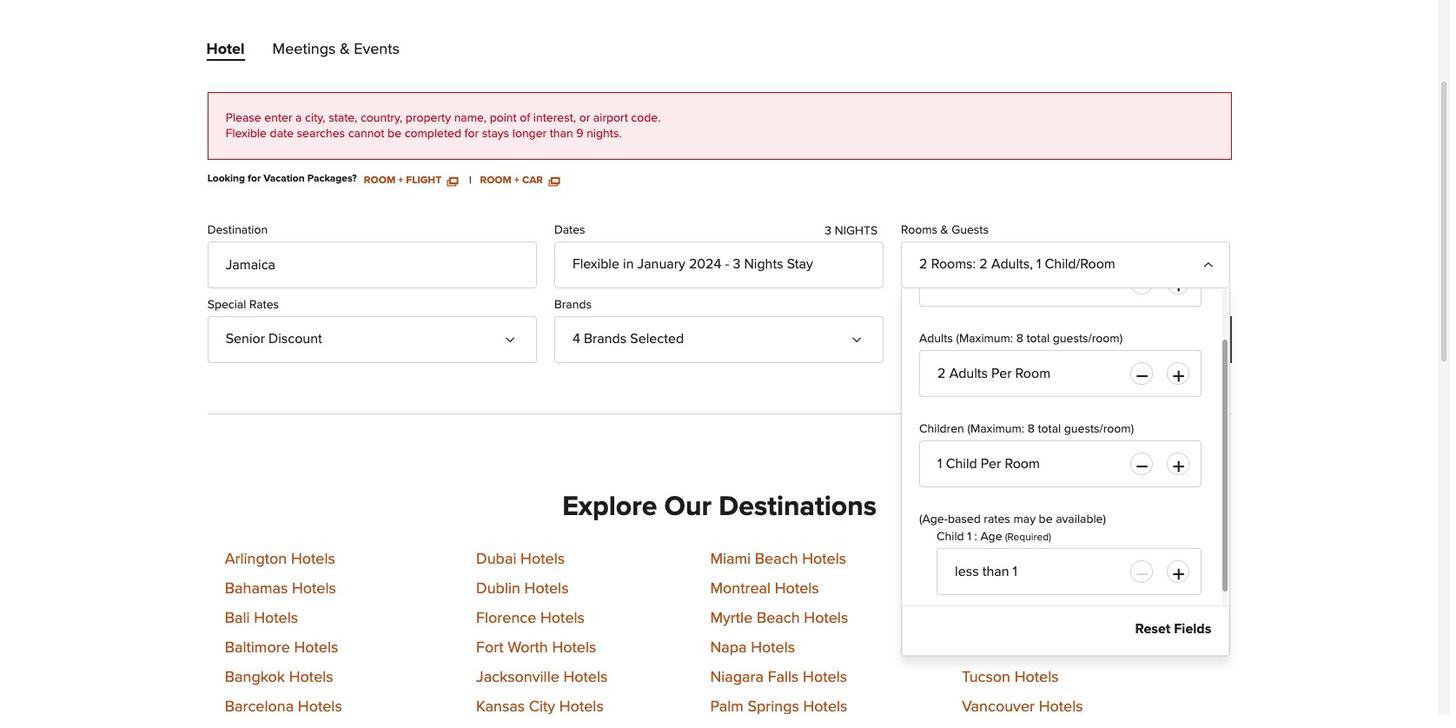 Task type: describe. For each thing, give the bounding box(es) containing it.
tucson
[[962, 671, 1011, 686]]

guests/room) for adults (maximum: 8 total guests/room)
[[1053, 333, 1123, 345]]

discount
[[269, 332, 322, 346]]

miami beach hotels link
[[711, 552, 847, 568]]

hotels for sydney hotels
[[1017, 582, 1061, 598]]

bahamas
[[225, 582, 288, 598]]

0 horizontal spatial 1
[[968, 531, 972, 543]]

hotels for dubai hotels
[[521, 552, 565, 568]]

hotels down montreal hotels
[[804, 611, 848, 627]]

0 horizontal spatial 3
[[733, 257, 741, 271]]

senior discount
[[226, 332, 322, 346]]

bali hotels link
[[225, 611, 298, 627]]

selected
[[630, 332, 684, 346]]

hotels for bahamas hotels
[[292, 582, 336, 598]]

dubai
[[476, 552, 517, 568]]

hotels up jacksonville hotels link
[[552, 641, 597, 657]]

our
[[664, 494, 712, 521]]

toronto hotels link
[[962, 641, 1063, 657]]

fort
[[476, 641, 504, 657]]

9
[[576, 128, 584, 140]]

fort worth hotels
[[476, 641, 597, 657]]

looking
[[207, 174, 245, 184]]

4 brands selected
[[573, 332, 684, 346]]

bangkok hotels
[[225, 671, 333, 686]]

dates
[[554, 224, 585, 236]]

child
[[937, 531, 964, 543]]

january
[[638, 257, 686, 271]]

montreal hotels
[[711, 582, 819, 598]]

for inside please enter a city, state, country, property name, point of interest, or airport code. flexible date searches cannot be completed for stays longer than 9 nights.
[[465, 128, 479, 140]]

+ for flight
[[398, 176, 404, 186]]

explore
[[563, 494, 657, 521]]

meetings
[[273, 42, 336, 57]]

myrtle beach hotels
[[711, 611, 848, 627]]

use points / awards
[[929, 337, 1036, 349]]

hotels for baltimore hotels
[[294, 641, 338, 657]]

packages?
[[307, 174, 357, 184]]

2 2 from the left
[[980, 257, 988, 271]]

of
[[520, 112, 530, 124]]

toronto
[[962, 641, 1014, 657]]

point
[[490, 112, 517, 124]]

find hotels
[[1114, 331, 1194, 348]]

senior discount link
[[207, 316, 537, 363]]

searches
[[297, 128, 345, 140]]

myrtle beach hotels link
[[711, 611, 848, 627]]

napa hotels
[[711, 641, 795, 657]]

0 vertical spatial rooms
[[901, 224, 938, 236]]

fields
[[1174, 622, 1212, 636]]

state,
[[329, 112, 357, 124]]

jacksonville hotels
[[476, 671, 608, 686]]

completed
[[405, 128, 461, 140]]

jacksonville hotels link
[[476, 671, 608, 686]]

meetings & events link
[[273, 42, 400, 64]]

enter
[[264, 112, 292, 124]]

napa hotels link
[[711, 641, 795, 657]]

padre
[[1006, 552, 1046, 568]]

toronto hotels
[[962, 641, 1063, 657]]

: for rooms
[[973, 257, 976, 271]]

0 vertical spatial adults
[[992, 257, 1030, 271]]

& for meetings
[[340, 42, 350, 57]]

special rates
[[207, 299, 279, 311]]

vacation
[[264, 174, 305, 184]]

name,
[[454, 112, 487, 124]]

rooms & guests
[[901, 224, 989, 236]]

trigger image for brands selected
[[855, 328, 869, 341]]

(age-
[[920, 514, 948, 526]]

meetings & events
[[273, 42, 400, 57]]

florence hotels link
[[476, 611, 585, 627]]

hotels for toronto hotels
[[1018, 641, 1063, 657]]

3 nights
[[825, 225, 878, 237]]

airport
[[593, 112, 628, 124]]

total for children (maximum: 8 total guests/room)
[[1038, 423, 1061, 435]]

tucson hotels
[[962, 671, 1059, 686]]

dublin hotels
[[476, 582, 569, 598]]

a
[[296, 112, 302, 124]]

dubai hotels link
[[476, 552, 565, 568]]

(age-based rates may be available)
[[920, 514, 1106, 526]]

(required)
[[1005, 533, 1052, 543]]

be inside please enter a city, state, country, property name, point of interest, or airport code. flexible date searches cannot be completed for stays longer than 9 nights.
[[388, 128, 402, 140]]

montreal hotels link
[[711, 582, 819, 598]]

florence
[[476, 611, 537, 627]]

cannot
[[348, 128, 385, 140]]

city,
[[305, 112, 326, 124]]

myrtle
[[711, 611, 753, 627]]

please
[[226, 112, 261, 124]]

destination
[[207, 224, 268, 236]]

2 rooms : 2 adults , 1 child/room
[[920, 257, 1116, 271]]

rates
[[249, 299, 279, 311]]

points
[[953, 337, 986, 349]]

bahamas hotels
[[225, 582, 336, 598]]

(maximum: for children
[[968, 423, 1025, 435]]

child 1 : age (required)
[[937, 531, 1052, 543]]

beach for myrtle
[[757, 611, 800, 627]]

hotels for napa hotels
[[751, 641, 795, 657]]

opens in a new browser window. image
[[549, 176, 559, 186]]

hotels for dublin hotels
[[525, 582, 569, 598]]

sydney hotels
[[962, 582, 1061, 598]]

fort worth hotels link
[[476, 641, 597, 657]]

room for room + flight
[[364, 176, 396, 186]]

hotels right the island at the right bottom of page
[[1095, 552, 1139, 568]]

code.
[[631, 112, 661, 124]]

hotels for montreal hotels
[[775, 582, 819, 598]]

: for 1
[[975, 531, 978, 543]]



Task type: vqa. For each thing, say whether or not it's contained in the screenshot.
South Padre Island Hotels
yes



Task type: locate. For each thing, give the bounding box(es) containing it.
1 vertical spatial guests/room)
[[1064, 423, 1134, 435]]

0 horizontal spatial for
[[248, 174, 261, 184]]

1 horizontal spatial trigger image
[[855, 328, 869, 341]]

beach
[[755, 552, 798, 568], [757, 611, 800, 627]]

nights
[[835, 225, 878, 237]]

2 down guests
[[980, 257, 988, 271]]

reset fields link
[[1136, 622, 1212, 636]]

1 vertical spatial &
[[941, 224, 949, 236]]

hotels down baltimore hotels link
[[289, 671, 333, 686]]

(maximum:
[[956, 333, 1013, 345], [968, 423, 1025, 435]]

hotels for tucson hotels
[[1015, 671, 1059, 686]]

trigger image for rooms
[[1202, 253, 1216, 267]]

hotels right "find"
[[1147, 331, 1194, 348]]

0 horizontal spatial 2
[[920, 257, 928, 271]]

0 vertical spatial flexible
[[226, 128, 267, 140]]

total for adults (maximum: 8 total guests/room)
[[1027, 333, 1050, 345]]

8 for adults
[[1017, 333, 1024, 345]]

hotels for bangkok hotels
[[289, 671, 333, 686]]

2 + from the left
[[514, 176, 520, 186]]

3
[[825, 225, 832, 237], [733, 257, 741, 271]]

1 vertical spatial rooms
[[931, 257, 973, 271]]

hotels up the bangkok hotels link
[[294, 641, 338, 657]]

hotels up florence hotels
[[525, 582, 569, 598]]

2024
[[689, 257, 722, 271]]

beach down montreal hotels
[[757, 611, 800, 627]]

0 vertical spatial 3
[[825, 225, 832, 237]]

falls
[[768, 671, 799, 686]]

niagara falls hotels
[[711, 671, 847, 686]]

bangkok
[[225, 671, 285, 686]]

rates
[[984, 514, 1011, 526]]

adults
[[992, 257, 1030, 271], [920, 333, 953, 345]]

+ left flight
[[398, 176, 404, 186]]

0 horizontal spatial 8
[[1017, 333, 1024, 345]]

date
[[270, 128, 294, 140]]

adults left points at the top of the page
[[920, 333, 953, 345]]

brands right 4 on the top left of page
[[584, 332, 627, 346]]

find hotels button
[[1076, 316, 1232, 363]]

trigger image
[[1202, 253, 1216, 267], [508, 328, 522, 341], [855, 328, 869, 341]]

1 2 from the left
[[920, 257, 928, 271]]

special
[[207, 299, 246, 311]]

dublin hotels link
[[476, 582, 569, 598]]

None text field
[[920, 441, 1202, 487]]

0 horizontal spatial trigger image
[[508, 328, 522, 341]]

please enter a city, state, country, property name, point of interest, or airport code. flexible date searches cannot be completed for stays longer than 9 nights.
[[226, 112, 661, 140]]

country,
[[361, 112, 403, 124]]

sydney hotels link
[[962, 582, 1061, 598]]

0 horizontal spatial flexible
[[226, 128, 267, 140]]

1 vertical spatial total
[[1038, 423, 1061, 435]]

hotels down the destinations
[[802, 552, 847, 568]]

hotels up 'myrtle beach hotels'
[[775, 582, 819, 598]]

1 vertical spatial for
[[248, 174, 261, 184]]

or
[[579, 112, 590, 124]]

interest,
[[533, 112, 576, 124]]

south
[[962, 552, 1002, 568]]

1
[[1037, 257, 1042, 271], [968, 531, 972, 543]]

1 down based
[[968, 531, 972, 543]]

hotels up dublin hotels link
[[521, 552, 565, 568]]

trigger image inside senior discount link
[[508, 328, 522, 341]]

florence hotels
[[476, 611, 585, 627]]

based
[[948, 514, 981, 526]]

rooms down rooms & guests
[[931, 257, 973, 271]]

stays
[[482, 128, 509, 140]]

room + flight link
[[364, 174, 458, 186]]

2 down rooms & guests
[[920, 257, 928, 271]]

hotels up bahamas hotels
[[291, 552, 335, 568]]

1 room from the left
[[364, 176, 396, 186]]

0 horizontal spatial +
[[398, 176, 404, 186]]

dubai hotels
[[476, 552, 565, 568]]

nights.
[[587, 128, 622, 140]]

1 horizontal spatial +
[[514, 176, 520, 186]]

hotels for find hotels
[[1147, 331, 1194, 348]]

1 vertical spatial (maximum:
[[968, 423, 1025, 435]]

room + car
[[480, 176, 546, 186]]

hotels down fort worth hotels link
[[564, 671, 608, 686]]

0 vertical spatial guests/room)
[[1053, 333, 1123, 345]]

napa
[[711, 641, 747, 657]]

flexible in january 2024 - 3 nights stay
[[573, 257, 813, 271]]

2
[[920, 257, 928, 271], [980, 257, 988, 271]]

1 vertical spatial beach
[[757, 611, 800, 627]]

3 right -
[[733, 257, 741, 271]]

1 right , on the top right
[[1037, 257, 1042, 271]]

0 vertical spatial brands
[[554, 299, 592, 311]]

+ left car
[[514, 176, 520, 186]]

+ for car
[[514, 176, 520, 186]]

stay
[[787, 257, 813, 271]]

& left guests
[[941, 224, 949, 236]]

hotel
[[206, 42, 245, 57]]

may
[[1014, 514, 1036, 526]]

:
[[973, 257, 976, 271], [975, 531, 978, 543]]

1 horizontal spatial room
[[480, 176, 512, 186]]

find
[[1114, 331, 1143, 348]]

1 horizontal spatial 8
[[1028, 423, 1035, 435]]

hotels up niagara falls hotels link
[[751, 641, 795, 657]]

0 horizontal spatial &
[[340, 42, 350, 57]]

0 vertical spatial 1
[[1037, 257, 1042, 271]]

flexible left in
[[573, 257, 620, 271]]

rooms left guests
[[901, 224, 938, 236]]

0 vertical spatial for
[[465, 128, 479, 140]]

be down country,
[[388, 128, 402, 140]]

hotels up tucson hotels link
[[1018, 641, 1063, 657]]

hotels down bahamas hotels
[[254, 611, 298, 627]]

0 vertical spatial be
[[388, 128, 402, 140]]

3 left nights
[[825, 225, 832, 237]]

be right may
[[1039, 514, 1053, 526]]

0 vertical spatial beach
[[755, 552, 798, 568]]

hotels for arlington hotels
[[291, 552, 335, 568]]

guests/room) for children (maximum: 8 total guests/room)
[[1064, 423, 1134, 435]]

0 vertical spatial 8
[[1017, 333, 1024, 345]]

hotels down arlington hotels at the bottom
[[292, 582, 336, 598]]

adults left child/room
[[992, 257, 1030, 271]]

8 for children
[[1028, 423, 1035, 435]]

baltimore hotels link
[[225, 641, 338, 657]]

brands
[[554, 299, 592, 311], [584, 332, 627, 346]]

opens in a new browser window. image
[[447, 176, 458, 186]]

senior
[[226, 332, 265, 346]]

beach up montreal hotels
[[755, 552, 798, 568]]

8
[[1017, 333, 1024, 345], [1028, 423, 1035, 435]]

0 vertical spatial &
[[340, 42, 350, 57]]

/
[[989, 337, 993, 349]]

1 horizontal spatial for
[[465, 128, 479, 140]]

1 horizontal spatial 1
[[1037, 257, 1042, 271]]

-
[[725, 257, 730, 271]]

1 vertical spatial 3
[[733, 257, 741, 271]]

1 horizontal spatial be
[[1039, 514, 1053, 526]]

1 vertical spatial 1
[[968, 531, 972, 543]]

hotels down south padre island hotels
[[1017, 582, 1061, 598]]

room right |
[[480, 176, 512, 186]]

1 horizontal spatial &
[[941, 224, 949, 236]]

montreal
[[711, 582, 771, 598]]

south padre island hotels
[[962, 552, 1139, 568]]

rooms
[[901, 224, 938, 236], [931, 257, 973, 271]]

worth
[[508, 641, 548, 657]]

available)
[[1056, 514, 1106, 526]]

0 horizontal spatial be
[[388, 128, 402, 140]]

1 vertical spatial :
[[975, 531, 978, 543]]

events
[[354, 42, 400, 57]]

(maximum: for adults
[[956, 333, 1013, 345]]

1 + from the left
[[398, 176, 404, 186]]

awards
[[996, 337, 1036, 349]]

children
[[920, 423, 965, 435]]

guests
[[952, 224, 989, 236]]

Destination text field
[[207, 242, 537, 288]]

& left events
[[340, 42, 350, 57]]

: down guests
[[973, 257, 976, 271]]

niagara falls hotels link
[[711, 671, 847, 686]]

hotels inside button
[[1147, 331, 1194, 348]]

for right looking
[[248, 174, 261, 184]]

hotels for jacksonville hotels
[[564, 671, 608, 686]]

brands up 4 on the top left of page
[[554, 299, 592, 311]]

jacksonville
[[476, 671, 560, 686]]

than
[[550, 128, 573, 140]]

0 vertical spatial total
[[1027, 333, 1050, 345]]

room
[[364, 176, 396, 186], [480, 176, 512, 186]]

arlington hotels
[[225, 552, 335, 568]]

beach for miami
[[755, 552, 798, 568]]

total
[[1027, 333, 1050, 345], [1038, 423, 1061, 435]]

1 horizontal spatial 3
[[825, 225, 832, 237]]

island
[[1050, 552, 1091, 568]]

0 horizontal spatial room
[[364, 176, 396, 186]]

flexible down please
[[226, 128, 267, 140]]

1 vertical spatial brands
[[584, 332, 627, 346]]

hotels right falls
[[803, 671, 847, 686]]

1 horizontal spatial flexible
[[573, 257, 620, 271]]

looking for vacation packages?
[[207, 174, 357, 184]]

2 room from the left
[[480, 176, 512, 186]]

room + car link
[[480, 174, 559, 186]]

1 vertical spatial flexible
[[573, 257, 620, 271]]

miami
[[711, 552, 751, 568]]

flexible inside please enter a city, state, country, property name, point of interest, or airport code. flexible date searches cannot be completed for stays longer than 9 nights.
[[226, 128, 267, 140]]

arlington hotels link
[[225, 552, 335, 568]]

room for room + car
[[480, 176, 512, 186]]

1 horizontal spatial adults
[[992, 257, 1030, 271]]

&
[[340, 42, 350, 57], [941, 224, 949, 236]]

hotels for bali hotels
[[254, 611, 298, 627]]

hotels up 'fort worth hotels'
[[541, 611, 585, 627]]

2 horizontal spatial trigger image
[[1202, 253, 1216, 267]]

flexible
[[226, 128, 267, 140], [573, 257, 620, 271]]

0 vertical spatial :
[[973, 257, 976, 271]]

0 vertical spatial (maximum:
[[956, 333, 1013, 345]]

in
[[623, 257, 634, 271]]

nights
[[744, 257, 784, 271]]

room left flight
[[364, 176, 396, 186]]

1 vertical spatial be
[[1039, 514, 1053, 526]]

hotels down toronto hotels
[[1015, 671, 1059, 686]]

hotels for florence hotels
[[541, 611, 585, 627]]

& for rooms
[[941, 224, 949, 236]]

None text field
[[920, 350, 1202, 397], [937, 548, 1202, 595], [920, 350, 1202, 397], [937, 548, 1202, 595]]

0 horizontal spatial adults
[[920, 333, 953, 345]]

longer
[[513, 128, 547, 140]]

1 vertical spatial adults
[[920, 333, 953, 345]]

for down name,
[[465, 128, 479, 140]]

1 vertical spatial 8
[[1028, 423, 1035, 435]]

: left age
[[975, 531, 978, 543]]

,
[[1030, 257, 1033, 271]]

car
[[522, 176, 543, 186]]

1 horizontal spatial 2
[[980, 257, 988, 271]]



